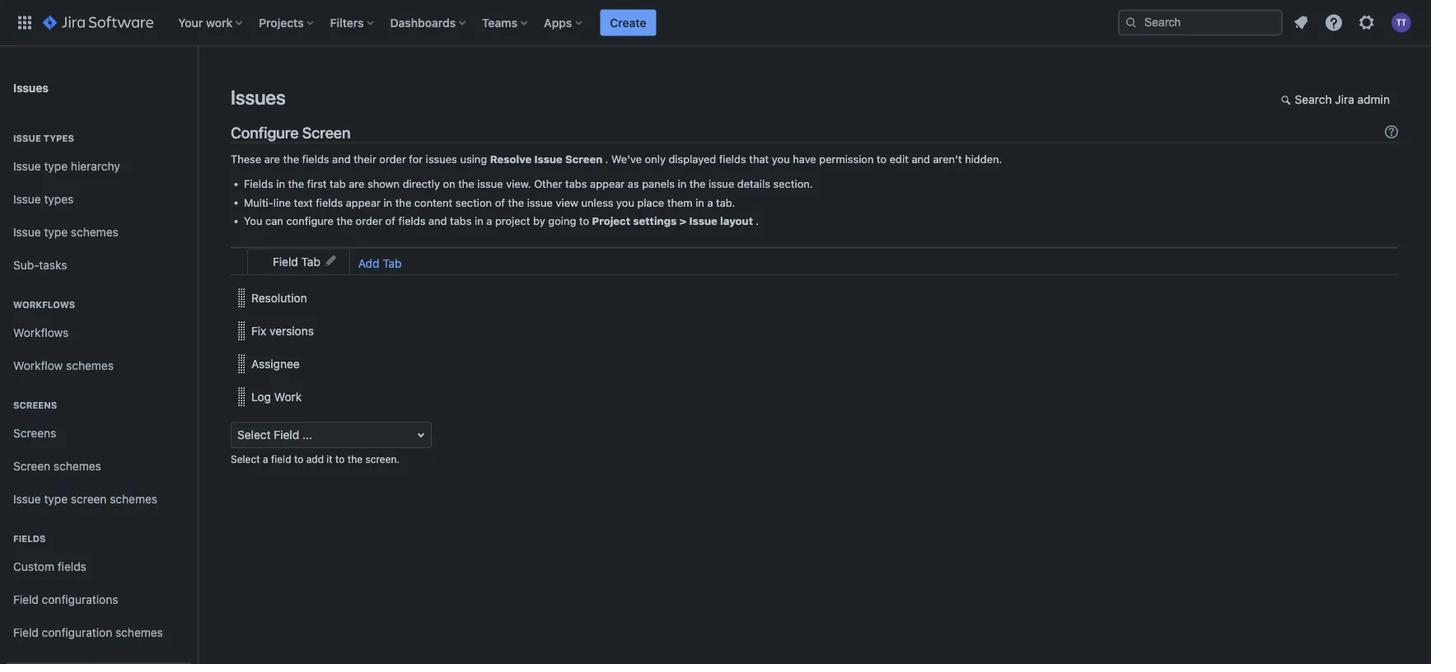 Task type: locate. For each thing, give the bounding box(es) containing it.
.
[[605, 152, 608, 165], [756, 215, 759, 227]]

to right going
[[579, 215, 589, 227]]

the down view.
[[508, 196, 524, 208]]

0 vertical spatial order
[[379, 152, 406, 165]]

and right edit
[[912, 152, 930, 165]]

2 workflows from the top
[[13, 326, 69, 340]]

first
[[307, 177, 327, 190]]

tab left small image at the left top of page
[[301, 255, 321, 268]]

workflows down sub-tasks
[[13, 300, 75, 310]]

1 vertical spatial a
[[486, 215, 492, 227]]

2 type from the top
[[44, 225, 68, 239]]

field configurations link
[[7, 583, 191, 616]]

banner
[[0, 0, 1431, 46]]

types
[[44, 192, 74, 206]]

1 vertical spatial tabs
[[450, 215, 472, 227]]

issue for issue types
[[13, 192, 41, 206]]

2 horizontal spatial screen
[[565, 152, 603, 165]]

2 vertical spatial type
[[44, 492, 68, 506]]

fields up 'field configurations'
[[57, 560, 86, 574]]

help image
[[1324, 13, 1344, 33]]

project
[[592, 215, 630, 227]]

fields left the that
[[719, 152, 746, 165]]

in
[[276, 177, 285, 190], [678, 177, 687, 190], [384, 196, 392, 208], [696, 196, 704, 208], [475, 215, 483, 227]]

issues up configure at the left top
[[231, 86, 286, 109]]

0 horizontal spatial .
[[605, 152, 608, 165]]

issue types link
[[7, 183, 191, 216]]

0 vertical spatial field
[[273, 255, 298, 268]]

type for hierarchy
[[44, 160, 68, 173]]

in right them
[[696, 196, 704, 208]]

banner containing your work
[[0, 0, 1431, 46]]

to left add on the bottom
[[294, 453, 303, 465]]

issues up "issue types"
[[13, 81, 49, 94]]

tab
[[330, 177, 346, 190]]

are right tab
[[349, 177, 365, 190]]

fields inside fields in the first tab are shown directly on the issue view. other tabs appear as panels in the issue details section. multi-line text fields appear in the content section of the issue view unless you place them in a tab. you can configure the order of fields and tabs in a project by going to project settings > issue layout .
[[244, 177, 273, 190]]

screen up first
[[302, 124, 350, 142]]

field for field configurations
[[13, 593, 39, 607]]

1 vertical spatial screens
[[13, 427, 56, 440]]

other
[[534, 177, 562, 190]]

fields for fields
[[13, 534, 46, 544]]

0 horizontal spatial screen
[[13, 459, 50, 473]]

0 vertical spatial of
[[495, 196, 505, 208]]

0 horizontal spatial issues
[[13, 81, 49, 94]]

1 horizontal spatial appear
[[590, 177, 625, 190]]

fields down content
[[398, 215, 426, 227]]

dashboards button
[[385, 9, 472, 36]]

1 vertical spatial you
[[616, 196, 634, 208]]

schemes right screen
[[110, 492, 157, 506]]

screens up screen schemes in the left of the page
[[13, 427, 56, 440]]

appear up 'unless'
[[590, 177, 625, 190]]

0 horizontal spatial you
[[616, 196, 634, 208]]

issue up by
[[527, 196, 553, 208]]

type left screen
[[44, 492, 68, 506]]

appear
[[590, 177, 625, 190], [346, 196, 381, 208]]

0 vertical spatial type
[[44, 160, 68, 173]]

schemes down workflows link
[[66, 359, 114, 373]]

settings
[[633, 215, 677, 227]]

appswitcher icon image
[[15, 13, 35, 33]]

1 vertical spatial order
[[356, 215, 382, 227]]

issue inside fields in the first tab are shown directly on the issue view. other tabs appear as panels in the issue details section. multi-line text fields appear in the content section of the issue view unless you place them in a tab. you can configure the order of fields and tabs in a project by going to project settings > issue layout .
[[689, 215, 718, 227]]

issue
[[13, 133, 41, 144], [534, 152, 563, 165], [13, 160, 41, 173], [13, 192, 41, 206], [689, 215, 718, 227], [13, 225, 41, 239], [13, 492, 41, 506]]

log work
[[251, 390, 302, 404]]

0 horizontal spatial fields
[[13, 534, 46, 544]]

. right 'layout'
[[756, 215, 759, 227]]

your
[[178, 16, 203, 29]]

sub-
[[13, 258, 39, 272]]

screen up issue type screen schemes
[[13, 459, 50, 473]]

filters button
[[325, 9, 380, 36]]

panels
[[642, 177, 675, 190]]

schemes up issue features group
[[115, 626, 163, 640]]

only
[[645, 152, 666, 165]]

permission
[[819, 152, 874, 165]]

your work
[[178, 16, 233, 29]]

type for screen
[[44, 492, 68, 506]]

and left their
[[332, 152, 351, 165]]

to right it
[[335, 453, 345, 465]]

1 vertical spatial field
[[13, 593, 39, 607]]

issue type schemes link
[[7, 216, 191, 249]]

0 horizontal spatial of
[[385, 215, 395, 227]]

fields up first
[[302, 152, 329, 165]]

you right the that
[[772, 152, 790, 165]]

field inside the field configuration schemes link
[[13, 626, 39, 640]]

1 vertical spatial workflows
[[13, 326, 69, 340]]

1 workflows from the top
[[13, 300, 75, 310]]

1 vertical spatial screen
[[565, 152, 603, 165]]

field left configuration
[[13, 626, 39, 640]]

2 vertical spatial a
[[263, 453, 268, 465]]

screens for screens link
[[13, 427, 56, 440]]

field
[[273, 255, 298, 268], [13, 593, 39, 607], [13, 626, 39, 640]]

projects button
[[254, 9, 320, 36]]

screens
[[13, 400, 57, 411], [13, 427, 56, 440]]

1 horizontal spatial fields
[[244, 177, 273, 190]]

issue up 'tab.'
[[709, 177, 734, 190]]

field for field tab
[[273, 255, 298, 268]]

fields inside group
[[13, 534, 46, 544]]

0 horizontal spatial a
[[263, 453, 268, 465]]

issue up section
[[477, 177, 503, 190]]

type down types
[[44, 160, 68, 173]]

fields down tab
[[316, 196, 343, 208]]

fields up custom
[[13, 534, 46, 544]]

fix versions
[[251, 324, 314, 338]]

type up tasks
[[44, 225, 68, 239]]

0 vertical spatial a
[[707, 196, 713, 208]]

add
[[306, 453, 324, 465]]

configuration
[[42, 626, 112, 640]]

2 horizontal spatial and
[[912, 152, 930, 165]]

issues
[[13, 81, 49, 94], [231, 86, 286, 109]]

1 horizontal spatial and
[[428, 215, 447, 227]]

issue inside screens group
[[13, 492, 41, 506]]

screens group
[[7, 382, 191, 521]]

jira
[[1335, 93, 1355, 106]]

type for schemes
[[44, 225, 68, 239]]

screens down workflow
[[13, 400, 57, 411]]

jira software image
[[43, 13, 153, 33], [43, 13, 153, 33]]

screen inside screen schemes link
[[13, 459, 50, 473]]

2 vertical spatial screen
[[13, 459, 50, 473]]

you
[[772, 152, 790, 165], [616, 196, 634, 208]]

sub-tasks
[[13, 258, 67, 272]]

place
[[637, 196, 664, 208]]

1 vertical spatial type
[[44, 225, 68, 239]]

tab right add
[[383, 256, 402, 270]]

select
[[231, 453, 260, 465]]

issue for issue type screen schemes
[[13, 492, 41, 506]]

1 vertical spatial .
[[756, 215, 759, 227]]

you down the as
[[616, 196, 634, 208]]

edit
[[890, 152, 909, 165]]

their
[[354, 152, 376, 165]]

0 vertical spatial fields
[[244, 177, 273, 190]]

1 screens from the top
[[13, 400, 57, 411]]

appear down shown
[[346, 196, 381, 208]]

issue features group
[[7, 649, 191, 664]]

1 horizontal spatial tabs
[[565, 177, 587, 190]]

dashboards
[[390, 16, 456, 29]]

. left we've
[[605, 152, 608, 165]]

work
[[206, 16, 233, 29]]

your profile and settings image
[[1392, 13, 1412, 33]]

tabs up view
[[565, 177, 587, 190]]

2 screens from the top
[[13, 427, 56, 440]]

fields inside group
[[57, 560, 86, 574]]

0 vertical spatial appear
[[590, 177, 625, 190]]

2 vertical spatial field
[[13, 626, 39, 640]]

text
[[294, 196, 313, 208]]

1 horizontal spatial of
[[495, 196, 505, 208]]

multi-
[[244, 196, 273, 208]]

workflow schemes
[[13, 359, 114, 373]]

schemes
[[71, 225, 118, 239], [66, 359, 114, 373], [54, 459, 101, 473], [110, 492, 157, 506], [115, 626, 163, 640]]

issue for issue type schemes
[[13, 225, 41, 239]]

schemes down "issue types" link
[[71, 225, 118, 239]]

1 vertical spatial of
[[385, 215, 395, 227]]

order down shown
[[356, 215, 382, 227]]

3 type from the top
[[44, 492, 68, 506]]

screen.
[[365, 453, 400, 465]]

0 horizontal spatial are
[[264, 152, 280, 165]]

type
[[44, 160, 68, 173], [44, 225, 68, 239], [44, 492, 68, 506]]

for
[[409, 152, 423, 165]]

0 vertical spatial you
[[772, 152, 790, 165]]

1 type from the top
[[44, 160, 68, 173]]

in down shown
[[384, 196, 392, 208]]

you inside fields in the first tab are shown directly on the issue view. other tabs appear as panels in the issue details section. multi-line text fields appear in the content section of the issue view unless you place them in a tab. you can configure the order of fields and tabs in a project by going to project settings > issue layout .
[[616, 196, 634, 208]]

field inside field tab 'link'
[[273, 255, 298, 268]]

teams button
[[477, 9, 534, 36]]

1 horizontal spatial issue
[[527, 196, 553, 208]]

0 vertical spatial screen
[[302, 124, 350, 142]]

1 vertical spatial are
[[349, 177, 365, 190]]

order left the for on the left
[[379, 152, 406, 165]]

fields
[[302, 152, 329, 165], [719, 152, 746, 165], [316, 196, 343, 208], [398, 215, 426, 227], [57, 560, 86, 574]]

field down custom
[[13, 593, 39, 607]]

1 horizontal spatial you
[[772, 152, 790, 165]]

1 horizontal spatial .
[[756, 215, 759, 227]]

tab inside 'link'
[[301, 255, 321, 268]]

screens link
[[7, 417, 191, 450]]

are right these
[[264, 152, 280, 165]]

issue type screen schemes link
[[7, 483, 191, 516]]

1 horizontal spatial tab
[[383, 256, 402, 270]]

and inside fields in the first tab are shown directly on the issue view. other tabs appear as panels in the issue details section. multi-line text fields appear in the content section of the issue view unless you place them in a tab. you can configure the order of fields and tabs in a project by going to project settings > issue layout .
[[428, 215, 447, 227]]

of down shown
[[385, 215, 395, 227]]

0 vertical spatial workflows
[[13, 300, 75, 310]]

the down directly
[[395, 196, 411, 208]]

a left field
[[263, 453, 268, 465]]

custom
[[13, 560, 54, 574]]

issues
[[426, 152, 457, 165]]

shown
[[368, 177, 400, 190]]

type inside screens group
[[44, 492, 68, 506]]

hierarchy
[[71, 160, 120, 173]]

and down content
[[428, 215, 447, 227]]

1 vertical spatial appear
[[346, 196, 381, 208]]

field inside the field configurations "link"
[[13, 593, 39, 607]]

aren't
[[933, 152, 962, 165]]

workflows up workflow
[[13, 326, 69, 340]]

0 vertical spatial .
[[605, 152, 608, 165]]

going
[[548, 215, 576, 227]]

log
[[251, 390, 271, 404]]

in up them
[[678, 177, 687, 190]]

fields up multi-
[[244, 177, 273, 190]]

fields for fields in the first tab are shown directly on the issue view. other tabs appear as panels in the issue details section. multi-line text fields appear in the content section of the issue view unless you place them in a tab. you can configure the order of fields and tabs in a project by going to project settings > issue layout .
[[244, 177, 273, 190]]

1 vertical spatial fields
[[13, 534, 46, 544]]

a left project
[[486, 215, 492, 227]]

configure
[[286, 215, 334, 227]]

a left 'tab.'
[[707, 196, 713, 208]]

field up resolution
[[273, 255, 298, 268]]

0 vertical spatial tabs
[[565, 177, 587, 190]]

of up project
[[495, 196, 505, 208]]

tabs down section
[[450, 215, 472, 227]]

0 horizontal spatial tab
[[301, 255, 321, 268]]

0 vertical spatial screens
[[13, 400, 57, 411]]

1 horizontal spatial are
[[349, 177, 365, 190]]

screen left we've
[[565, 152, 603, 165]]

create
[[610, 16, 646, 29]]



Task type: vqa. For each thing, say whether or not it's contained in the screenshot.
Primary Element on the top of page
yes



Task type: describe. For each thing, give the bounding box(es) containing it.
2 horizontal spatial issue
[[709, 177, 734, 190]]

schemes inside workflows group
[[66, 359, 114, 373]]

work
[[274, 390, 302, 404]]

the up text
[[288, 177, 304, 190]]

sub-tasks link
[[7, 249, 191, 282]]

to inside fields in the first tab are shown directly on the issue view. other tabs appear as panels in the issue details section. multi-line text fields appear in the content section of the issue view unless you place them in a tab. you can configure the order of fields and tabs in a project by going to project settings > issue layout .
[[579, 215, 589, 227]]

custom fields link
[[7, 550, 191, 583]]

screen
[[71, 492, 107, 506]]

0 horizontal spatial and
[[332, 152, 351, 165]]

apps
[[544, 16, 572, 29]]

view.
[[506, 177, 531, 190]]

add tab
[[358, 256, 402, 270]]

unless
[[581, 196, 613, 208]]

tab for add tab
[[383, 256, 402, 270]]

issue types
[[13, 192, 74, 206]]

field
[[271, 453, 291, 465]]

field configurations
[[13, 593, 118, 607]]

directly
[[403, 177, 440, 190]]

select a field to add it to the screen.
[[231, 453, 400, 465]]

as
[[628, 177, 639, 190]]

resolve
[[490, 152, 532, 165]]

it
[[327, 453, 333, 465]]

workflow
[[13, 359, 63, 373]]

search jira admin link
[[1273, 87, 1398, 114]]

sidebar navigation image
[[180, 66, 216, 99]]

. inside fields in the first tab are shown directly on the issue view. other tabs appear as panels in the issue details section. multi-line text fields appear in the content section of the issue view unless you place them in a tab. you can configure the order of fields and tabs in a project by going to project settings > issue layout .
[[756, 215, 759, 227]]

order inside fields in the first tab are shown directly on the issue view. other tabs appear as panels in the issue details section. multi-line text fields appear in the content section of the issue view unless you place them in a tab. you can configure the order of fields and tabs in a project by going to project settings > issue layout .
[[356, 215, 382, 227]]

filters
[[330, 16, 364, 29]]

view
[[556, 196, 578, 208]]

content
[[414, 196, 453, 208]]

hidden.
[[965, 152, 1002, 165]]

tasks
[[39, 258, 67, 272]]

resolution
[[251, 291, 307, 305]]

section
[[456, 196, 492, 208]]

>
[[679, 215, 687, 227]]

configurations
[[42, 593, 118, 607]]

in down section
[[475, 215, 483, 227]]

Search field
[[1118, 9, 1283, 36]]

0 vertical spatial are
[[264, 152, 280, 165]]

0 horizontal spatial tabs
[[450, 215, 472, 227]]

have
[[793, 152, 816, 165]]

types
[[43, 133, 74, 144]]

the down configure screen
[[283, 152, 299, 165]]

search image
[[1125, 16, 1138, 29]]

fields in the first tab are shown directly on the issue view. other tabs appear as panels in the issue details section. multi-line text fields appear in the content section of the issue view unless you place them in a tab. you can configure the order of fields and tabs in a project by going to project settings > issue layout .
[[244, 177, 813, 227]]

notifications image
[[1291, 13, 1311, 33]]

assignee
[[251, 357, 300, 371]]

issue types group
[[7, 115, 191, 287]]

can
[[265, 215, 283, 227]]

details
[[737, 177, 770, 190]]

layout
[[720, 215, 753, 227]]

on
[[443, 177, 455, 190]]

small image
[[1281, 93, 1294, 106]]

2 horizontal spatial a
[[707, 196, 713, 208]]

1 horizontal spatial screen
[[302, 124, 350, 142]]

workflows group
[[7, 282, 191, 387]]

fix
[[251, 324, 266, 338]]

issue types
[[13, 133, 74, 144]]

them
[[667, 196, 693, 208]]

the up them
[[690, 177, 706, 190]]

1 horizontal spatial issues
[[231, 86, 286, 109]]

primary element
[[10, 0, 1118, 46]]

configure screen
[[231, 124, 350, 142]]

fields group
[[7, 516, 191, 654]]

these are the fields and their order for issues using resolve issue screen . we've only displayed fields that you have permission to edit and aren't hidden.
[[231, 152, 1002, 165]]

screen schemes
[[13, 459, 101, 473]]

schemes inside fields group
[[115, 626, 163, 640]]

workflows link
[[7, 316, 191, 349]]

tab.
[[716, 196, 735, 208]]

field tab
[[273, 255, 321, 268]]

field configuration schemes link
[[7, 616, 191, 649]]

projects
[[259, 16, 304, 29]]

issue type schemes
[[13, 225, 118, 239]]

displayed
[[669, 152, 716, 165]]

search jira admin
[[1295, 93, 1390, 106]]

0 horizontal spatial appear
[[346, 196, 381, 208]]

project
[[495, 215, 530, 227]]

issue type hierarchy link
[[7, 150, 191, 183]]

line
[[273, 196, 291, 208]]

using
[[460, 152, 487, 165]]

by
[[533, 215, 545, 227]]

field tab link
[[247, 248, 350, 274]]

custom fields
[[13, 560, 86, 574]]

field for field configuration schemes
[[13, 626, 39, 640]]

admin
[[1358, 93, 1390, 106]]

we've
[[611, 152, 642, 165]]

the right it
[[348, 453, 363, 465]]

screen schemes link
[[7, 450, 191, 483]]

in up line
[[276, 177, 285, 190]]

create button
[[600, 9, 656, 36]]

apps button
[[539, 9, 589, 36]]

issue for issue type hierarchy
[[13, 160, 41, 173]]

issue type screen schemes
[[13, 492, 157, 506]]

issue for issue types
[[13, 133, 41, 144]]

field configuration schemes
[[13, 626, 163, 640]]

workflows for workflows group
[[13, 300, 75, 310]]

to left edit
[[877, 152, 887, 165]]

are inside fields in the first tab are shown directly on the issue view. other tabs appear as panels in the issue details section. multi-line text fields appear in the content section of the issue view unless you place them in a tab. you can configure the order of fields and tabs in a project by going to project settings > issue layout .
[[349, 177, 365, 190]]

the right configure
[[337, 215, 353, 227]]

settings image
[[1357, 13, 1377, 33]]

small image
[[324, 255, 337, 268]]

tab for field tab
[[301, 255, 321, 268]]

schemes up issue type screen schemes
[[54, 459, 101, 473]]

schemes inside the issue types group
[[71, 225, 118, 239]]

workflows for workflows link
[[13, 326, 69, 340]]

0 horizontal spatial issue
[[477, 177, 503, 190]]

configure
[[231, 124, 299, 142]]

your work button
[[173, 9, 249, 36]]

these
[[231, 152, 261, 165]]

you
[[244, 215, 262, 227]]

add tab link
[[350, 252, 410, 274]]

screens for screens group
[[13, 400, 57, 411]]

section.
[[773, 177, 813, 190]]

workflow schemes link
[[7, 349, 191, 382]]

Select Field ... text field
[[231, 422, 432, 448]]

the right on
[[458, 177, 474, 190]]

1 horizontal spatial a
[[486, 215, 492, 227]]

add
[[358, 256, 379, 270]]



